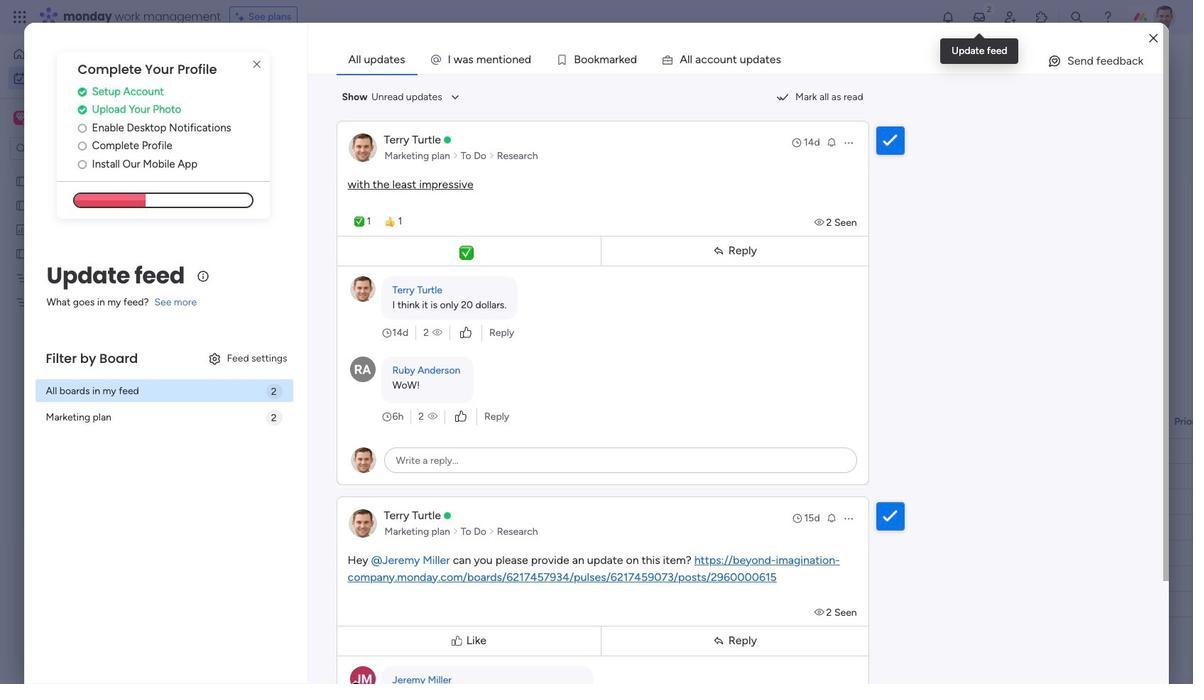 Task type: vqa. For each thing, say whether or not it's contained in the screenshot.
on in the Welcome To The Main Workspace Workspace! Get Started By Exploring Boards And Dashboards In The Navigation Pane On The Left.
no



Task type: locate. For each thing, give the bounding box(es) containing it.
public board image
[[15, 174, 28, 188], [15, 198, 28, 212], [15, 246, 28, 260]]

1 workspace image from the left
[[13, 110, 28, 126]]

1 public board image from the top
[[15, 174, 28, 188]]

dapulse x slim image
[[248, 56, 265, 73]]

slider arrow image
[[452, 149, 459, 163], [489, 149, 495, 163], [452, 525, 459, 539], [489, 525, 495, 539]]

0 vertical spatial public board image
[[15, 174, 28, 188]]

check circle image
[[78, 105, 87, 115]]

2 vertical spatial option
[[0, 168, 181, 171]]

update feed image
[[972, 10, 987, 24]]

2 image
[[983, 1, 996, 17]]

2 vertical spatial public board image
[[15, 246, 28, 260]]

option up check circle image
[[9, 67, 173, 90]]

workspace selection element
[[13, 109, 119, 128]]

1 horizontal spatial tab
[[336, 45, 417, 74]]

tab
[[336, 45, 417, 74], [210, 95, 260, 118]]

option down search in workspace field
[[0, 168, 181, 171]]

1 vertical spatial tab list
[[210, 95, 260, 118]]

None search field
[[275, 124, 409, 147]]

tab list
[[336, 45, 1164, 74], [210, 95, 260, 118]]

circle o image up circle o image
[[78, 141, 87, 152]]

2 circle o image from the top
[[78, 141, 87, 152]]

workspace image
[[13, 110, 28, 126], [16, 110, 25, 126]]

v2 like image
[[455, 409, 467, 424]]

see plans image
[[236, 9, 248, 25]]

1 vertical spatial public board image
[[15, 198, 28, 212]]

close image
[[1150, 33, 1158, 44]]

option up check circle icon
[[9, 43, 173, 65]]

select product image
[[13, 10, 27, 24]]

Search in workspace field
[[30, 140, 119, 157]]

terry turtle image
[[1154, 6, 1176, 28]]

0 horizontal spatial tab list
[[210, 95, 260, 118]]

circle o image
[[78, 123, 87, 133], [78, 141, 87, 152]]

options image
[[843, 513, 854, 524]]

circle o image
[[78, 159, 87, 170]]

list box
[[0, 166, 181, 505]]

option
[[9, 43, 173, 65], [9, 67, 173, 90], [0, 168, 181, 171]]

0 vertical spatial circle o image
[[78, 123, 87, 133]]

circle o image down check circle image
[[78, 123, 87, 133]]

v2 seen image
[[815, 216, 827, 228], [433, 326, 443, 340], [428, 410, 438, 424], [815, 606, 827, 618]]

help image
[[1101, 10, 1115, 24]]

0 vertical spatial option
[[9, 43, 173, 65]]

0 vertical spatial tab list
[[336, 45, 1164, 74]]

0 horizontal spatial tab
[[210, 95, 260, 118]]

column header
[[860, 410, 946, 434]]

2 public board image from the top
[[15, 198, 28, 212]]

1 vertical spatial circle o image
[[78, 141, 87, 152]]



Task type: describe. For each thing, give the bounding box(es) containing it.
check circle image
[[78, 87, 87, 97]]

1 vertical spatial tab
[[210, 95, 260, 118]]

invite members image
[[1004, 10, 1018, 24]]

1 vertical spatial option
[[9, 67, 173, 90]]

Filter dashboard by text search field
[[275, 124, 409, 147]]

0 vertical spatial tab
[[336, 45, 417, 74]]

v2 like image
[[460, 325, 472, 341]]

1 horizontal spatial tab list
[[336, 45, 1164, 74]]

notifications image
[[941, 10, 955, 24]]

search image
[[392, 130, 403, 141]]

1 circle o image from the top
[[78, 123, 87, 133]]

reminder image
[[826, 512, 837, 523]]

2 workspace image from the left
[[16, 110, 25, 126]]

public dashboard image
[[15, 222, 28, 236]]

search everything image
[[1070, 10, 1084, 24]]

3 public board image from the top
[[15, 246, 28, 260]]

monday marketplace image
[[1035, 10, 1049, 24]]

give feedback image
[[1048, 54, 1062, 68]]



